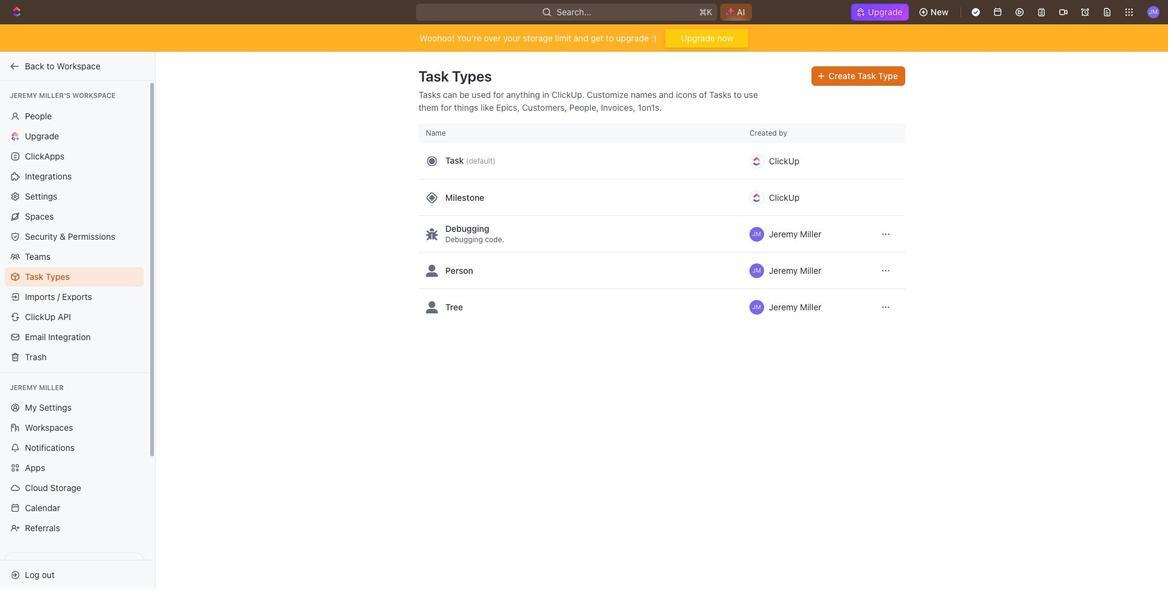 Task type: vqa. For each thing, say whether or not it's contained in the screenshot.
user large icon
yes



Task type: locate. For each thing, give the bounding box(es) containing it.
user large image
[[426, 264, 438, 277], [426, 301, 438, 313]]

bug image
[[426, 228, 438, 240]]

0 vertical spatial user large image
[[426, 264, 438, 277]]

1 user large image from the top
[[426, 264, 438, 277]]

2 user large image from the top
[[426, 301, 438, 313]]

1 vertical spatial user large image
[[426, 301, 438, 313]]



